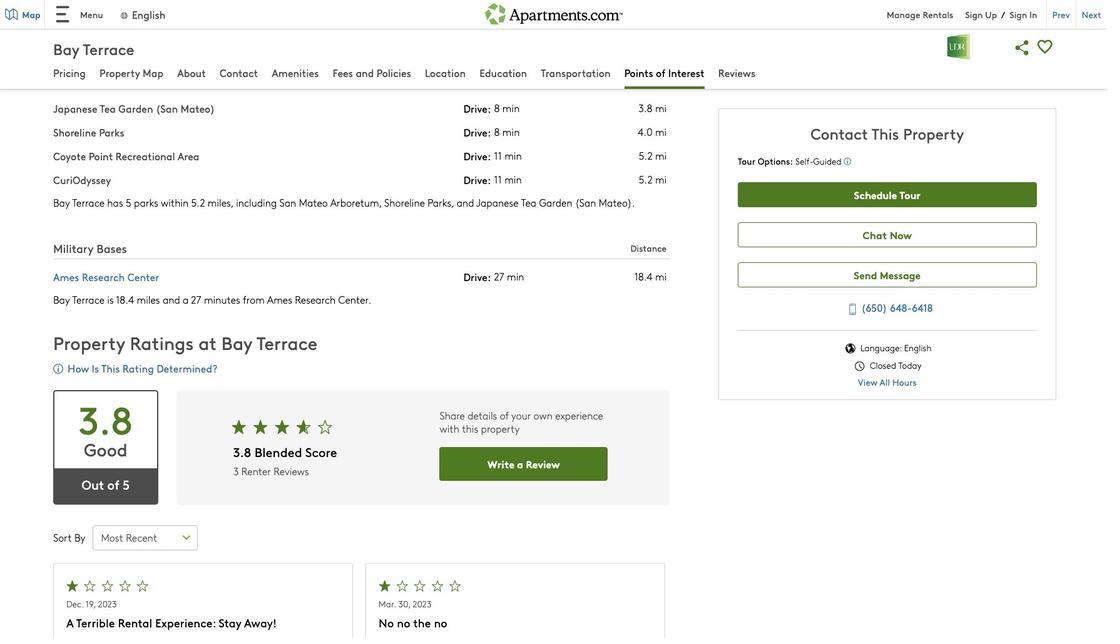 Task type: describe. For each thing, give the bounding box(es) containing it.
4.0 mi
[[638, 125, 667, 139]]

schedule
[[855, 187, 897, 201]]

now
[[890, 227, 912, 241]]

review
[[526, 456, 560, 471]]

11 for coyote point recreational area
[[494, 149, 502, 162]]

mi for tea
[[656, 102, 667, 115]]

0 vertical spatial japanese
[[53, 101, 98, 115]]

mi for parks
[[656, 125, 667, 139]]

min inside the drive: 27 min
[[507, 270, 524, 283]]

6 drive: from the top
[[464, 270, 491, 283]]

bay for bay terrace
[[53, 38, 79, 59]]

points of interest button
[[625, 66, 705, 82]]

stay
[[219, 615, 241, 630]]

3.3
[[639, 78, 653, 91]]

0 horizontal spatial tour
[[738, 155, 756, 167]]

0 vertical spatial (san
[[156, 101, 178, 115]]

terrace down from
[[257, 330, 318, 355]]

centers
[[178, 0, 211, 4]]

min for shoreline parks
[[503, 125, 520, 139]]

within inside "bay terrace has 3 shopping centers within 2.3 miles, which is about a 6-minute drive. the miles and minutes will be for the farthest away property."
[[213, 0, 241, 4]]

chat now
[[863, 227, 912, 241]]

drive: for curiodyssey
[[464, 173, 491, 187]]

0 horizontal spatial is
[[107, 293, 114, 306]]

minute
[[375, 0, 407, 4]]

drive.
[[409, 0, 434, 4]]

1 horizontal spatial tea
[[521, 196, 537, 209]]

mi for mateo
[[656, 78, 667, 91]]

most
[[101, 531, 123, 544]]

is inside "bay terrace has 3 shopping centers within 2.3 miles, which is about a 6-minute drive. the miles and minutes will be for the farthest away property."
[[317, 0, 324, 4]]

3.8 for mi
[[639, 102, 653, 115]]

(650) 648-6418 link
[[842, 299, 933, 318]]

by
[[74, 531, 85, 544]]

minutes inside "bay terrace has 3 shopping centers within 2.3 miles, which is about a 6-minute drive. the miles and minutes will be for the farthest away property."
[[501, 0, 537, 4]]

education
[[480, 66, 527, 80]]

parks and recreation
[[53, 48, 166, 64]]

of for interest
[[656, 66, 666, 80]]

of inside the share details of your own experience with this property
[[500, 409, 509, 422]]

bay for bay terrace is 18.4 miles and a 27 minutes  from ames research center.
[[53, 293, 70, 306]]

1 vertical spatial parks
[[99, 125, 124, 139]]

drive: 11 min for coyote point recreational area
[[464, 149, 522, 163]]

3.8 for blended
[[233, 444, 251, 461]]

contact this property
[[811, 123, 965, 143]]

view all hours
[[858, 376, 917, 388]]

1 vertical spatial (san
[[575, 196, 596, 209]]

0 horizontal spatial research
[[82, 270, 125, 283]]

sign in link
[[1010, 8, 1038, 20]]

manage
[[887, 8, 921, 20]]

sort
[[53, 531, 72, 544]]

location
[[425, 66, 466, 80]]

at
[[199, 330, 217, 355]]

min for coyote point recreational area
[[505, 149, 522, 162]]

1 vertical spatial within
[[161, 196, 189, 209]]

menu button
[[45, 0, 113, 29]]

3 for blended
[[233, 465, 239, 478]]

including
[[236, 196, 277, 209]]

is
[[92, 361, 99, 375]]

of for 5
[[107, 476, 120, 493]]

1 no from the left
[[397, 615, 410, 630]]

drive: 11 min for curiodyssey
[[464, 173, 522, 187]]

1 vertical spatial property
[[904, 123, 965, 143]]

today
[[899, 359, 922, 371]]

education button
[[480, 66, 527, 82]]

drive: 8 min for japanese tea garden (san mateo)
[[464, 101, 520, 115]]

drive: for japanese tea garden (san mateo)
[[464, 101, 491, 115]]

1 vertical spatial garden
[[539, 196, 573, 209]]

0 horizontal spatial this
[[101, 361, 120, 375]]

6 mi from the top
[[656, 270, 667, 283]]

1 sign from the left
[[966, 8, 983, 20]]

0 horizontal spatial 27
[[191, 293, 201, 306]]

contact for contact this property
[[811, 123, 868, 143]]

next link
[[1076, 0, 1108, 29]]

the inside "bay terrace has 3 shopping centers within 2.3 miles, which is about a 6-minute drive. the miles and minutes will be for the farthest away property."
[[586, 0, 601, 4]]

1 horizontal spatial japanese
[[476, 196, 519, 209]]

send
[[854, 267, 878, 281]]

parks,
[[428, 196, 454, 209]]

1 horizontal spatial ames
[[267, 293, 292, 306]]

0 horizontal spatial the
[[413, 615, 431, 630]]

your
[[512, 409, 531, 422]]

5.2 mi for coyote point recreational area
[[639, 149, 667, 162]]

648-
[[890, 301, 912, 314]]

write
[[488, 456, 515, 471]]

/
[[1002, 8, 1006, 21]]

in
[[1030, 8, 1038, 20]]

property for property ratings at bay terrace
[[53, 330, 125, 355]]

blended
[[255, 444, 302, 461]]

miles, inside "bay terrace has 3 shopping centers within 2.3 miles, which is about a 6-minute drive. the miles and minutes will be for the farthest away property."
[[260, 0, 286, 4]]

0 vertical spatial map
[[22, 8, 40, 20]]

bay terrace
[[53, 38, 134, 59]]

has for 5
[[107, 196, 123, 209]]

location button
[[425, 66, 466, 82]]

experience
[[556, 409, 603, 422]]

more information image
[[844, 158, 852, 165]]

a terrible rental experience: stay away!
[[66, 615, 277, 630]]

and up ratings
[[163, 293, 180, 306]]

reviews inside 3.8 blended score 3 renter reviews
[[274, 465, 309, 478]]

transportation button
[[541, 66, 611, 82]]

guided
[[814, 155, 842, 167]]

0 vertical spatial english
[[132, 7, 166, 21]]

4.0
[[638, 125, 653, 139]]

how is this rating determined?
[[68, 361, 217, 375]]

chat
[[863, 227, 888, 241]]

2 vertical spatial 5.2
[[191, 196, 205, 209]]

a
[[66, 615, 74, 630]]

drive: for shoreline parks
[[464, 125, 491, 139]]

1 vertical spatial miles,
[[208, 196, 233, 209]]

self-guided
[[796, 155, 844, 167]]

away!
[[244, 615, 277, 630]]

property map
[[100, 66, 164, 80]]

1 vertical spatial 5
[[123, 476, 130, 493]]

message
[[880, 267, 921, 281]]

0 vertical spatial shoreline
[[53, 125, 96, 139]]

no
[[379, 615, 394, 630]]

contact button
[[220, 66, 258, 82]]

shopping
[[134, 0, 175, 4]]

own
[[534, 409, 553, 422]]

dec. 19, 2023
[[66, 598, 117, 610]]

contact for contact 'button'
[[220, 66, 258, 80]]

1 horizontal spatial 18.4
[[635, 270, 653, 283]]

8 for shoreline parks
[[494, 125, 500, 139]]

30,
[[399, 598, 411, 610]]

bay terrace is 18.4 miles and a 27 minutes  from ames research center.
[[53, 293, 371, 306]]

0 horizontal spatial san
[[53, 78, 71, 91]]

rentals
[[923, 8, 954, 20]]

and inside fees and policies "button"
[[356, 66, 374, 80]]

ratings
[[130, 330, 194, 355]]

0 vertical spatial 5
[[126, 196, 131, 209]]

8 for japanese tea garden (san mateo)
[[494, 102, 500, 115]]

schedule tour button
[[738, 182, 1037, 207]]

manage rentals sign up / sign in
[[887, 8, 1038, 21]]

min for curiodyssey
[[505, 173, 522, 186]]

military bases
[[53, 240, 127, 256]]

manage rentals link
[[887, 8, 966, 20]]

ames research center
[[53, 270, 159, 283]]

send message
[[854, 267, 921, 281]]

schedule tour
[[855, 187, 921, 201]]

about
[[327, 0, 354, 4]]

away
[[643, 0, 666, 4]]

5.2 for curiodyssey
[[639, 173, 653, 186]]

0 vertical spatial reviews
[[719, 66, 756, 80]]

0 horizontal spatial a
[[183, 293, 189, 306]]

determined?
[[157, 361, 217, 375]]



Task type: locate. For each thing, give the bounding box(es) containing it.
language: english
[[858, 342, 932, 354]]

1 drive: 8 min from the top
[[464, 101, 520, 115]]

(san left mateo)
[[156, 101, 178, 115]]

5.2
[[639, 149, 653, 162], [639, 173, 653, 186], [191, 196, 205, 209]]

property inside button
[[100, 66, 140, 80]]

1 horizontal spatial of
[[500, 409, 509, 422]]

1 2023 from the left
[[98, 598, 117, 610]]

ames down the military
[[53, 270, 79, 283]]

5
[[126, 196, 131, 209], [123, 476, 130, 493]]

arboretum
[[106, 78, 157, 91]]

a inside button
[[517, 456, 524, 471]]

0 vertical spatial this
[[872, 123, 900, 143]]

1 vertical spatial shoreline
[[385, 196, 425, 209]]

4 drive: from the top
[[464, 149, 491, 163]]

terrace up the menu
[[72, 0, 105, 4]]

parks
[[53, 48, 82, 64], [99, 125, 124, 139]]

0 horizontal spatial miles,
[[208, 196, 233, 209]]

0 horizontal spatial japanese
[[53, 101, 98, 115]]

7
[[494, 78, 499, 91]]

bay for bay terrace has 3 shopping centers within 2.3 miles, which is about a 6-minute drive. the miles and minutes will be for the farthest away property.
[[53, 0, 70, 4]]

the
[[586, 0, 601, 4], [413, 615, 431, 630]]

write a review
[[488, 456, 560, 471]]

reviews down blended
[[274, 465, 309, 478]]

san right including
[[280, 196, 296, 209]]

contact right about
[[220, 66, 258, 80]]

miles, left including
[[208, 196, 233, 209]]

recent
[[126, 531, 157, 544]]

for
[[570, 0, 583, 4]]

3 for terrace
[[126, 0, 131, 4]]

2 drive: 8 min from the top
[[464, 125, 520, 139]]

0 vertical spatial san
[[53, 78, 71, 91]]

5 drive: from the top
[[464, 173, 491, 187]]

1 vertical spatial san
[[280, 196, 296, 209]]

interest
[[669, 66, 705, 80]]

reviews
[[719, 66, 756, 80], [274, 465, 309, 478]]

0 horizontal spatial no
[[397, 615, 410, 630]]

japanese tea garden (san mateo)
[[53, 101, 215, 115]]

property.
[[53, 4, 95, 17]]

1 has from the top
[[107, 0, 123, 4]]

point
[[89, 149, 113, 163]]

ames
[[53, 270, 79, 283], [267, 293, 292, 306]]

0 horizontal spatial 2023
[[98, 598, 117, 610]]

0 vertical spatial miles,
[[260, 0, 286, 4]]

mateo down parks and recreation
[[73, 78, 103, 91]]

2 vertical spatial property
[[53, 330, 125, 355]]

1 horizontal spatial a
[[356, 0, 362, 4]]

san down bay terrace
[[53, 78, 71, 91]]

farthest
[[603, 0, 640, 4]]

send message button
[[738, 262, 1037, 287]]

of inside button
[[656, 66, 666, 80]]

mateo
[[73, 78, 103, 91], [299, 196, 328, 209]]

1 horizontal spatial minutes
[[501, 0, 537, 4]]

bay right at
[[221, 330, 253, 355]]

0 vertical spatial tea
[[100, 101, 116, 115]]

1 vertical spatial of
[[500, 409, 509, 422]]

0 horizontal spatial within
[[161, 196, 189, 209]]

has left parks
[[107, 196, 123, 209]]

0 vertical spatial research
[[82, 270, 125, 283]]

drive: for san mateo arboretum
[[464, 78, 491, 91]]

27
[[494, 270, 504, 283], [191, 293, 201, 306]]

is down ames research center on the top left
[[107, 293, 114, 306]]

1 mi from the top
[[656, 78, 667, 91]]

1 horizontal spatial garden
[[539, 196, 573, 209]]

english up today
[[905, 342, 932, 354]]

0 horizontal spatial ames
[[53, 270, 79, 283]]

how
[[68, 361, 89, 375]]

bay right map link
[[53, 0, 70, 4]]

1 vertical spatial japanese
[[476, 196, 519, 209]]

coyote
[[53, 149, 86, 163]]

0 vertical spatial mateo
[[73, 78, 103, 91]]

3 drive: from the top
[[464, 125, 491, 139]]

1 horizontal spatial parks
[[99, 125, 124, 139]]

2 drive: 11 min from the top
[[464, 173, 522, 187]]

3.8 down 3.3
[[639, 102, 653, 115]]

shoreline up coyote
[[53, 125, 96, 139]]

a up property ratings at bay terrace
[[183, 293, 189, 306]]

1 vertical spatial 3.8
[[233, 444, 251, 461]]

2 horizontal spatial a
[[517, 456, 524, 471]]

1 vertical spatial miles
[[137, 293, 160, 306]]

mateo left arboretum,
[[299, 196, 328, 209]]

ames right from
[[267, 293, 292, 306]]

2 horizontal spatial of
[[656, 66, 666, 80]]

1 vertical spatial minutes
[[204, 293, 240, 306]]

1 vertical spatial tour
[[900, 187, 921, 201]]

menu
[[80, 8, 103, 21]]

3 inside "bay terrace has 3 shopping centers within 2.3 miles, which is about a 6-minute drive. the miles and minutes will be for the farthest away property."
[[126, 0, 131, 4]]

0 horizontal spatial miles
[[137, 293, 160, 306]]

19,
[[86, 598, 96, 610]]

0 horizontal spatial reviews
[[274, 465, 309, 478]]

1 drive: from the top
[[464, 78, 491, 91]]

drive: for coyote point recreational area
[[464, 149, 491, 163]]

is right which
[[317, 0, 324, 4]]

5 mi from the top
[[656, 173, 667, 186]]

out of 5
[[82, 476, 130, 493]]

tour
[[738, 155, 756, 167], [900, 187, 921, 201]]

tour left options:
[[738, 155, 756, 167]]

dec.
[[66, 598, 84, 610]]

1 vertical spatial 5.2 mi
[[639, 173, 667, 186]]

parks up pricing
[[53, 48, 82, 64]]

terrace down the curiodyssey
[[72, 196, 105, 209]]

3 left renter
[[233, 465, 239, 478]]

miles down center
[[137, 293, 160, 306]]

5.2 mi for curiodyssey
[[639, 173, 667, 186]]

2 has from the top
[[107, 196, 123, 209]]

map
[[22, 8, 40, 20], [143, 66, 164, 80]]

1 horizontal spatial within
[[213, 0, 241, 4]]

2 vertical spatial of
[[107, 476, 120, 493]]

self-
[[796, 155, 814, 167]]

0 horizontal spatial tea
[[100, 101, 116, 115]]

2.3
[[243, 0, 257, 4]]

1 horizontal spatial no
[[434, 615, 448, 630]]

and up the san mateo arboretum
[[85, 48, 105, 64]]

0 vertical spatial the
[[586, 0, 601, 4]]

out
[[82, 476, 104, 493]]

min for san mateo arboretum
[[502, 78, 519, 91]]

research left center.
[[295, 293, 336, 306]]

1 vertical spatial 27
[[191, 293, 201, 306]]

0 vertical spatial 8
[[494, 102, 500, 115]]

drive: 7 min
[[464, 78, 519, 91]]

1 horizontal spatial english
[[905, 342, 932, 354]]

0 vertical spatial 3.8
[[639, 102, 653, 115]]

1 5.2 mi from the top
[[639, 149, 667, 162]]

3 mi from the top
[[656, 125, 667, 139]]

share details of your own experience with this property
[[440, 409, 603, 435]]

within right parks
[[161, 196, 189, 209]]

5.2 for coyote point recreational area
[[639, 149, 653, 162]]

bay terrace has 5 parks within 5.2 miles, including san mateo arboretum, shoreline parks, and japanese tea garden (san mateo).
[[53, 196, 635, 209]]

2 11 from the top
[[494, 173, 502, 186]]

1 vertical spatial mateo
[[299, 196, 328, 209]]

0 horizontal spatial parks
[[53, 48, 82, 64]]

1 vertical spatial drive: 8 min
[[464, 125, 520, 139]]

tour right "schedule"
[[900, 187, 921, 201]]

1 vertical spatial 11
[[494, 173, 502, 186]]

garden left mateo). in the right of the page
[[539, 196, 573, 209]]

score
[[305, 444, 337, 461]]

1 vertical spatial research
[[295, 293, 336, 306]]

within
[[213, 0, 241, 4], [161, 196, 189, 209]]

and right parks,
[[457, 196, 474, 209]]

3.3 mi
[[639, 78, 667, 91]]

property map button
[[100, 66, 164, 82]]

all
[[880, 376, 890, 388]]

about button
[[177, 66, 206, 82]]

fees and policies
[[333, 66, 411, 80]]

renter
[[242, 465, 271, 478]]

bay up pricing
[[53, 38, 79, 59]]

parks up point
[[99, 125, 124, 139]]

1 horizontal spatial mateo
[[299, 196, 328, 209]]

this up schedule tour
[[872, 123, 900, 143]]

a left "6-"
[[356, 0, 362, 4]]

0 vertical spatial ames
[[53, 270, 79, 283]]

japanese up the shoreline parks at the left of the page
[[53, 101, 98, 115]]

3.8 mi
[[639, 102, 667, 115]]

of left your
[[500, 409, 509, 422]]

11 for curiodyssey
[[494, 173, 502, 186]]

miles, right 2.3
[[260, 0, 286, 4]]

property management company logo image
[[924, 33, 994, 61]]

terrace for bay terrace is 18.4 miles and a 27 minutes  from ames research center.
[[72, 293, 105, 306]]

0 vertical spatial garden
[[119, 101, 153, 115]]

0 horizontal spatial sign
[[966, 8, 983, 20]]

1 vertical spatial ames
[[267, 293, 292, 306]]

minutes left will
[[501, 0, 537, 4]]

bay down ames research center link at left
[[53, 293, 70, 306]]

has inside "bay terrace has 3 shopping centers within 2.3 miles, which is about a 6-minute drive. the miles and minutes will be for the farthest away property."
[[107, 0, 123, 4]]

prev
[[1053, 8, 1070, 20]]

0 horizontal spatial 18.4
[[116, 293, 134, 306]]

1 vertical spatial english
[[905, 342, 932, 354]]

mi for point
[[656, 149, 667, 162]]

a inside "bay terrace has 3 shopping centers within 2.3 miles, which is about a 6-minute drive. the miles and minutes will be for the farthest away property."
[[356, 0, 362, 4]]

this
[[462, 422, 479, 435]]

6-
[[365, 0, 375, 4]]

points of interest
[[625, 66, 705, 80]]

reviews right interest
[[719, 66, 756, 80]]

2 drive: from the top
[[464, 101, 491, 115]]

the down mar. 30, 2023
[[413, 615, 431, 630]]

terrace down ames research center link at left
[[72, 293, 105, 306]]

5 left parks
[[126, 196, 131, 209]]

1 horizontal spatial the
[[586, 0, 601, 4]]

1 drive: 11 min from the top
[[464, 149, 522, 163]]

0 horizontal spatial of
[[107, 476, 120, 493]]

0 vertical spatial parks
[[53, 48, 82, 64]]

map down recreation
[[143, 66, 164, 80]]

military
[[53, 240, 93, 256]]

the right for
[[586, 0, 601, 4]]

bay for bay terrace has 5 parks within 5.2 miles, including san mateo arboretum, shoreline parks, and japanese tea garden (san mateo).
[[53, 196, 70, 209]]

4 mi from the top
[[656, 149, 667, 162]]

amenities button
[[272, 66, 319, 82]]

closed today
[[868, 359, 922, 371]]

of right "out" on the bottom left of page
[[107, 476, 120, 493]]

tour inside button
[[900, 187, 921, 201]]

property
[[100, 66, 140, 80], [904, 123, 965, 143], [53, 330, 125, 355]]

terrible
[[76, 615, 115, 630]]

2 no from the left
[[434, 615, 448, 630]]

coyote point recreational area
[[53, 149, 199, 163]]

with
[[440, 422, 460, 435]]

and right fees
[[356, 66, 374, 80]]

and
[[481, 0, 498, 4], [85, 48, 105, 64], [356, 66, 374, 80], [457, 196, 474, 209], [163, 293, 180, 306]]

drive: 8 min for shoreline parks
[[464, 125, 520, 139]]

0 vertical spatial minutes
[[501, 0, 537, 4]]

(650) 648-6418
[[862, 301, 933, 314]]

1 horizontal spatial miles,
[[260, 0, 286, 4]]

terrace for bay terrace
[[83, 38, 134, 59]]

map left property.
[[22, 8, 40, 20]]

and inside "bay terrace has 3 shopping centers within 2.3 miles, which is about a 6-minute drive. the miles and minutes will be for the farthest away property."
[[481, 0, 498, 4]]

rental
[[118, 615, 152, 630]]

japanese
[[53, 101, 98, 115], [476, 196, 519, 209]]

bases
[[97, 240, 127, 256]]

0 vertical spatial drive: 8 min
[[464, 101, 520, 115]]

0 vertical spatial of
[[656, 66, 666, 80]]

5.2 mi
[[639, 149, 667, 162], [639, 173, 667, 186]]

miles inside "bay terrace has 3 shopping centers within 2.3 miles, which is about a 6-minute drive. the miles and minutes will be for the farthest away property."
[[455, 0, 478, 4]]

1 vertical spatial 18.4
[[116, 293, 134, 306]]

1 vertical spatial tea
[[521, 196, 537, 209]]

2023 for rental
[[98, 598, 117, 610]]

3 inside 3.8 blended score 3 renter reviews
[[233, 465, 239, 478]]

0 horizontal spatial (san
[[156, 101, 178, 115]]

0 vertical spatial is
[[317, 0, 324, 4]]

is
[[317, 0, 324, 4], [107, 293, 114, 306]]

language:
[[861, 342, 902, 354]]

2023 for the
[[413, 598, 432, 610]]

sign left the in
[[1010, 8, 1028, 20]]

min for japanese tea garden (san mateo)
[[503, 102, 520, 115]]

1 vertical spatial 3
[[233, 465, 239, 478]]

this right is
[[101, 361, 120, 375]]

2 5.2 mi from the top
[[639, 173, 667, 186]]

3.8 up renter
[[233, 444, 251, 461]]

2 sign from the left
[[1010, 8, 1028, 20]]

research down bases
[[82, 270, 125, 283]]

1 horizontal spatial 3
[[233, 465, 239, 478]]

good
[[84, 437, 128, 462]]

within left 2.3
[[213, 0, 241, 4]]

terrace inside "bay terrace has 3 shopping centers within 2.3 miles, which is about a 6-minute drive. the miles and minutes will be for the farthest away property."
[[72, 0, 105, 4]]

details
[[468, 409, 497, 422]]

terrace for bay terrace has 3 shopping centers within 2.3 miles, which is about a 6-minute drive. the miles and minutes will be for the farthest away property.
[[72, 0, 105, 4]]

1 11 from the top
[[494, 149, 502, 162]]

0 horizontal spatial shoreline
[[53, 125, 96, 139]]

contact up more information image
[[811, 123, 868, 143]]

0 horizontal spatial english
[[132, 7, 166, 21]]

minutes left from
[[204, 293, 240, 306]]

0 vertical spatial tour
[[738, 155, 756, 167]]

center
[[128, 270, 159, 283]]

miles right the
[[455, 0, 478, 4]]

0 horizontal spatial garden
[[119, 101, 153, 115]]

min inside drive: 7 min
[[502, 78, 519, 91]]

mar.
[[379, 598, 396, 610]]

distance
[[631, 242, 667, 254]]

1 vertical spatial contact
[[811, 123, 868, 143]]

garden down arboretum
[[119, 101, 153, 115]]

view
[[858, 376, 878, 388]]

(san left mateo). in the right of the page
[[575, 196, 596, 209]]

1 horizontal spatial san
[[280, 196, 296, 209]]

3.8 inside 3.8 blended score 3 renter reviews
[[233, 444, 251, 461]]

18.4 down distance
[[635, 270, 653, 283]]

0 vertical spatial drive: 11 min
[[464, 149, 522, 163]]

of right 3.3
[[656, 66, 666, 80]]

from
[[243, 293, 265, 306]]

0 vertical spatial 11
[[494, 149, 502, 162]]

0 horizontal spatial 3
[[126, 0, 131, 4]]

property for property map
[[100, 66, 140, 80]]

1 horizontal spatial is
[[317, 0, 324, 4]]

27 inside the drive: 27 min
[[494, 270, 504, 283]]

2023 right 19,
[[98, 598, 117, 610]]

5 right "out" on the bottom left of page
[[123, 476, 130, 493]]

2 8 from the top
[[494, 125, 500, 139]]

1 horizontal spatial 2023
[[413, 598, 432, 610]]

1 vertical spatial map
[[143, 66, 164, 80]]

english link
[[119, 7, 166, 21]]

hours
[[893, 376, 917, 388]]

2 mi from the top
[[656, 102, 667, 115]]

0 horizontal spatial map
[[22, 8, 40, 20]]

bay inside "bay terrace has 3 shopping centers within 2.3 miles, which is about a 6-minute drive. the miles and minutes will be for the farthest away property."
[[53, 0, 70, 4]]

shoreline
[[53, 125, 96, 139], [385, 196, 425, 209]]

shoreline left parks,
[[385, 196, 425, 209]]

1 vertical spatial this
[[101, 361, 120, 375]]

3
[[126, 0, 131, 4], [233, 465, 239, 478]]

1 vertical spatial has
[[107, 196, 123, 209]]

apartments.com logo image
[[485, 0, 623, 24]]

1 8 from the top
[[494, 102, 500, 115]]

mateo)
[[181, 101, 215, 115]]

garden
[[119, 101, 153, 115], [539, 196, 573, 209]]

and right the
[[481, 0, 498, 4]]

1 vertical spatial is
[[107, 293, 114, 306]]

has up the english link
[[107, 0, 123, 4]]

2 vertical spatial a
[[517, 456, 524, 471]]

terrace for bay terrace has 5 parks within 5.2 miles, including san mateo arboretum, shoreline parks, and japanese tea garden (san mateo).
[[72, 196, 105, 209]]

bay terrace has 3 shopping centers within 2.3 miles, which is about a 6-minute drive. the miles and minutes will be for the farthest away property.
[[53, 0, 666, 17]]

share listing image
[[1012, 36, 1034, 59]]

parks
[[134, 196, 158, 209]]

2023 right '30,'
[[413, 598, 432, 610]]

1 horizontal spatial research
[[295, 293, 336, 306]]

2 2023 from the left
[[413, 598, 432, 610]]

san mateo arboretum
[[53, 78, 157, 91]]

0 horizontal spatial 3.8
[[233, 444, 251, 461]]

map inside button
[[143, 66, 164, 80]]

drive: 8 min
[[464, 101, 520, 115], [464, 125, 520, 139]]

japanese right parks,
[[476, 196, 519, 209]]

bay down the curiodyssey
[[53, 196, 70, 209]]

min
[[502, 78, 519, 91], [503, 102, 520, 115], [503, 125, 520, 139], [505, 149, 522, 162], [505, 173, 522, 186], [507, 270, 524, 283]]

a right write
[[517, 456, 524, 471]]

has for 3
[[107, 0, 123, 4]]

terrace up property map
[[83, 38, 134, 59]]

sign left up
[[966, 8, 983, 20]]

english down shopping
[[132, 7, 166, 21]]

0 horizontal spatial minutes
[[204, 293, 240, 306]]

18.4 down center
[[116, 293, 134, 306]]

be
[[557, 0, 568, 4]]

3 up the english link
[[126, 0, 131, 4]]

policies
[[377, 66, 411, 80]]

1 horizontal spatial this
[[872, 123, 900, 143]]



Task type: vqa. For each thing, say whether or not it's contained in the screenshot.
the Beautiful view of Downtown Honolulu from your living room - The Residences at Bishop Place image
no



